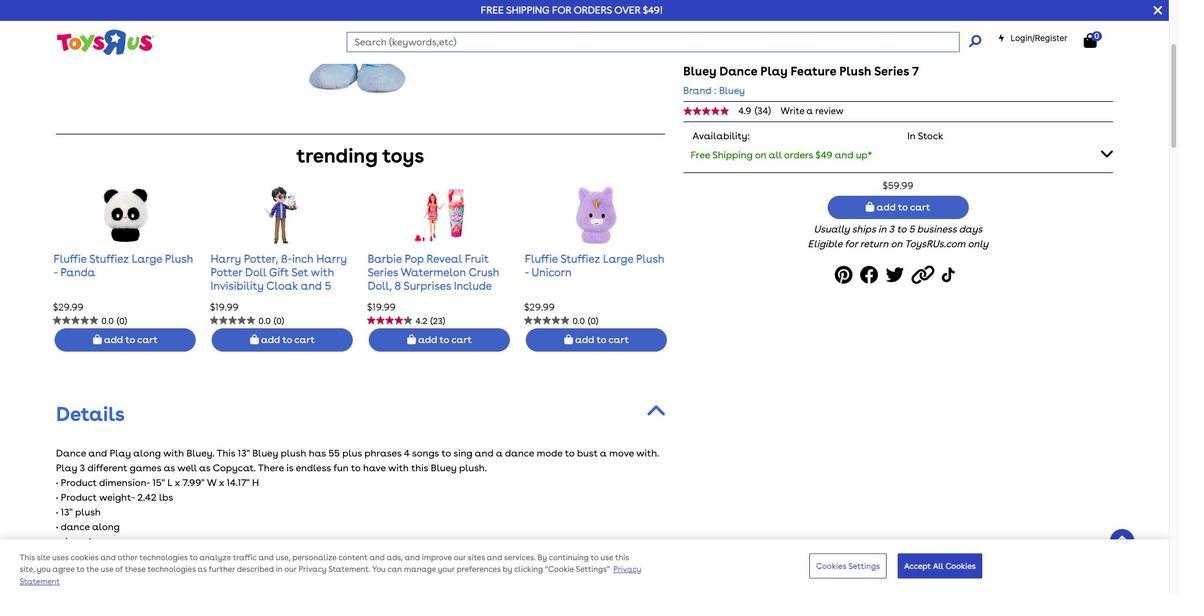 Task type: vqa. For each thing, say whether or not it's contained in the screenshot.
Nintendo
no



Task type: locate. For each thing, give the bounding box(es) containing it.
1 horizontal spatial shopping bag image
[[407, 334, 416, 344]]

1 horizontal spatial with
[[311, 266, 334, 279]]

13" up play
[[61, 506, 73, 518]]

details link
[[56, 402, 125, 426]]

1 horizontal spatial (0)
[[274, 316, 284, 326]]

for down content in the left bottom of the page
[[348, 565, 361, 577]]

cookies left the settings
[[816, 561, 847, 570]]

plush up is
[[281, 447, 306, 459]]

0 horizontal spatial 0.0
[[101, 316, 114, 326]]

on left all
[[755, 149, 767, 161]]

0
[[1095, 31, 1099, 40]]

stuffiez inside fluffie stuffiez large plush - unicorn
[[561, 252, 600, 265]]

potter,
[[244, 252, 278, 265]]

0 horizontal spatial plush
[[75, 506, 101, 518]]

doll down "invisibility"
[[211, 292, 232, 305]]

change
[[368, 306, 410, 318]]

(0)
[[117, 316, 127, 326], [274, 316, 284, 326], [588, 316, 598, 326]]

and left up*
[[835, 149, 854, 161]]

shopping bag image inside 0 link
[[1084, 33, 1097, 48]]

0 horizontal spatial cookies
[[816, 561, 847, 570]]

$19.99 down "invisibility"
[[210, 301, 239, 313]]

fluffie inside the fluffie stuffiez large plush - panda
[[54, 252, 87, 265]]

0 horizontal spatial this
[[411, 462, 428, 474]]

plush
[[281, 447, 306, 459], [75, 506, 101, 518]]

play left feature
[[761, 64, 788, 79]]

2 horizontal spatial play
[[761, 64, 788, 79]]

on inside dropdown button
[[755, 149, 767, 161]]

stuffiez inside the fluffie stuffiez large plush - panda
[[89, 252, 129, 265]]

0 horizontal spatial 13"
[[61, 506, 73, 518]]

$19.99
[[210, 301, 239, 313], [367, 301, 396, 313]]

and up different
[[88, 447, 107, 459]]

further
[[209, 565, 235, 574]]

as up l on the bottom of page
[[164, 462, 175, 474]]

w
[[207, 477, 217, 488]]

1 0.0 from the left
[[101, 316, 114, 326]]

2 harry from the left
[[316, 252, 347, 265]]

plus
[[342, 447, 362, 459]]

with.
[[636, 447, 659, 459]]

1 vertical spatial product
[[61, 492, 97, 503]]

1 vertical spatial use
[[101, 565, 113, 574]]

close button image
[[1154, 4, 1162, 17]]

0 horizontal spatial series
[[368, 266, 398, 279]]

:
[[714, 85, 717, 96]]

add
[[877, 201, 896, 213], [104, 334, 123, 345], [261, 334, 280, 345], [418, 334, 437, 345], [575, 334, 594, 345]]

2 $29.99 from the left
[[524, 301, 555, 313]]

0 horizontal spatial shopping bag image
[[93, 334, 102, 344]]

0 vertical spatial product
[[61, 477, 97, 488]]

plush down weight-
[[75, 506, 101, 518]]

- left "unicorn"
[[525, 266, 529, 279]]

1 $29.99 from the left
[[53, 301, 84, 313]]

cookies right all
[[946, 561, 976, 570]]

1 horizontal spatial 0.0 (0)
[[259, 316, 284, 326]]

1 stuffiez from the left
[[89, 252, 129, 265]]

1 vertical spatial with
[[163, 447, 184, 459]]

different
[[87, 462, 127, 474]]

bluey dance play feature plush series 7 image number null image
[[260, 0, 461, 124]]

privacy inside the this site uses cookies and other technologies to analyze traffic and use, personalize content and ads, and improve our sites and services. by continuing to use this site, you agree to the use of these technologies as further described in our privacy statement. you can manage your preferences by clicking "cookie settings"
[[299, 565, 327, 574]]

plush
[[840, 64, 872, 79], [165, 252, 193, 265], [636, 252, 665, 265]]

and up you
[[370, 553, 385, 562]]

this site uses cookies and other technologies to analyze traffic and use, personalize content and ads, and improve our sites and services. by continuing to use this site, you agree to the use of these technologies as further described in our privacy statement. you can manage your preferences by clicking "cookie settings"
[[20, 553, 629, 574]]

$49!
[[643, 4, 663, 16]]

privacy right settings"
[[614, 565, 642, 574]]

5 • from the top
[[56, 536, 58, 547]]

technologies up hazard
[[140, 553, 188, 562]]

return
[[860, 238, 889, 250]]

3
[[889, 224, 895, 235], [80, 462, 85, 474], [432, 565, 438, 577]]

create a pinterest pin for bluey dance play feature plush series 7 image
[[835, 262, 857, 289]]

is
[[286, 462, 293, 474]]

stuffiez up panda
[[89, 252, 129, 265]]

0 horizontal spatial for
[[348, 565, 361, 577]]

dance inside dance and play along with bluey. this 13" bluey plush has 55 plus phrases 4 songs to sing and a dance mode to bust a move with. play 3 different games as well as copycat. there is endless fun to have with this bluey plush. • product dimension- 15" l x 7.99" w x 14.17" h • product weight- 2.42 lbs • 13" plush • dance along • sing along • play along • warning - choking hazard - contains small parts not suitable for children under 3 years
[[56, 447, 86, 459]]

product
[[61, 477, 97, 488], [61, 492, 97, 503]]

harry up potter
[[211, 252, 241, 265]]

2 0.0 (0) from the left
[[259, 316, 284, 326]]

with up the well
[[163, 447, 184, 459]]

3 right ships
[[889, 224, 895, 235]]

13" up copycat.
[[238, 447, 250, 459]]

2 horizontal spatial 0.0
[[573, 316, 585, 326]]

0 vertical spatial plush
[[281, 447, 306, 459]]

with
[[311, 266, 334, 279], [163, 447, 184, 459], [388, 462, 409, 474]]

stuffiez for panda
[[89, 252, 129, 265]]

1 vertical spatial in
[[276, 565, 283, 574]]

1 (0) from the left
[[117, 316, 127, 326]]

as inside the this site uses cookies and other technologies to analyze traffic and use, personalize content and ads, and improve our sites and services. by continuing to use this site, you agree to the use of these technologies as further described in our privacy statement. you can manage your preferences by clicking "cookie settings"
[[198, 565, 207, 574]]

0 vertical spatial with
[[311, 266, 334, 279]]

cloak
[[266, 279, 298, 292]]

1 horizontal spatial cookies
[[946, 561, 976, 570]]

1 horizontal spatial this
[[217, 447, 235, 459]]

2 $19.99 from the left
[[367, 301, 396, 313]]

4.2
[[416, 316, 428, 326]]

4 • from the top
[[56, 521, 58, 533]]

0 vertical spatial dance
[[720, 64, 758, 79]]

0 vertical spatial this
[[411, 462, 428, 474]]

this up site,
[[20, 553, 35, 562]]

1 horizontal spatial doll
[[245, 266, 266, 279]]

reveal
[[427, 252, 462, 265]]

$29.99 for panda
[[53, 301, 84, 313]]

1 product from the top
[[61, 477, 97, 488]]

5
[[909, 224, 915, 235], [325, 279, 331, 292]]

and down set
[[301, 279, 322, 292]]

series left the 7
[[874, 64, 909, 79]]

phrases
[[365, 447, 402, 459]]

x right w
[[219, 477, 224, 488]]

barbie pop reveal fruit series watermelon crush doll, 8 surprises include pet, slime, scent & color change link
[[368, 252, 500, 318]]

sing
[[454, 447, 473, 459], [61, 536, 80, 547]]

this
[[217, 447, 235, 459], [20, 553, 35, 562]]

cart for barbie pop reveal fruit series watermelon crush doll, 8 surprises include pet, slime, scent & color change
[[452, 334, 472, 345]]

there
[[258, 462, 284, 474]]

add to cart button
[[828, 196, 969, 219], [55, 328, 196, 352], [212, 328, 353, 352], [369, 328, 510, 352], [526, 328, 667, 352]]

ads,
[[387, 553, 403, 562]]

0 vertical spatial for
[[845, 238, 858, 250]]

(0) for fluffie stuffiez large plush - panda
[[117, 316, 127, 326]]

add for harry potter, 8-inch harry potter doll gift set with invisibility cloak and 5 doll accessories
[[261, 334, 280, 345]]

1 horizontal spatial sing
[[454, 447, 473, 459]]

2 fluffie from the left
[[525, 252, 558, 265]]

1 privacy from the left
[[299, 565, 327, 574]]

2 stuffiez from the left
[[561, 252, 600, 265]]

add to cart for fluffie stuffiez large plush - unicorn
[[573, 334, 629, 345]]

on inside usually ships in 3 to 5 business days eligible for return on toysrus.com only
[[891, 238, 903, 250]]

as
[[164, 462, 175, 474], [199, 462, 211, 474], [198, 565, 207, 574]]

1 $19.99 from the left
[[210, 301, 239, 313]]

1 vertical spatial 13"
[[61, 506, 73, 518]]

x
[[175, 477, 180, 488], [219, 477, 224, 488]]

0 horizontal spatial fluffie
[[54, 252, 87, 265]]

share a link to bluey dance play feature plush series 7 on twitter image
[[886, 262, 908, 289]]

1 vertical spatial sing
[[61, 536, 80, 547]]

2 vertical spatial play
[[56, 462, 77, 474]]

this down songs
[[411, 462, 428, 474]]

0 vertical spatial dance
[[505, 447, 534, 459]]

0 horizontal spatial 3
[[80, 462, 85, 474]]

use left of
[[101, 565, 113, 574]]

dance down details
[[56, 447, 86, 459]]

as down analyze
[[198, 565, 207, 574]]

described
[[237, 565, 274, 574]]

add for barbie pop reveal fruit series watermelon crush doll, 8 surprises include pet, slime, scent & color change
[[418, 334, 437, 345]]

dance up play
[[61, 521, 90, 533]]

1 vertical spatial this
[[20, 553, 35, 562]]

series inside bluey dance play feature plush series 7 brand : bluey
[[874, 64, 909, 79]]

$29.99
[[53, 301, 84, 313], [524, 301, 555, 313]]

play inside bluey dance play feature plush series 7 brand : bluey
[[761, 64, 788, 79]]

cart
[[910, 201, 931, 213], [137, 334, 158, 345], [294, 334, 315, 345], [452, 334, 472, 345], [609, 334, 629, 345]]

0 horizontal spatial play
[[56, 462, 77, 474]]

our down use,
[[284, 565, 297, 574]]

lbs
[[159, 492, 173, 503]]

0 horizontal spatial plush
[[165, 252, 193, 265]]

0 vertical spatial 5
[[909, 224, 915, 235]]

0 horizontal spatial shopping bag image
[[250, 334, 259, 344]]

2 0.0 from the left
[[259, 316, 271, 326]]

crush
[[469, 266, 500, 279]]

with right set
[[311, 266, 334, 279]]

1 horizontal spatial our
[[454, 553, 466, 562]]

0.0 (0) down fluffie stuffiez large plush - panda link
[[101, 316, 127, 326]]

x right l on the bottom of page
[[175, 477, 180, 488]]

1 horizontal spatial privacy
[[614, 565, 642, 574]]

with down 4
[[388, 462, 409, 474]]

large down fluffie stuffiez large plush - unicorn image
[[603, 252, 634, 265]]

fun
[[333, 462, 349, 474]]

2 (0) from the left
[[274, 316, 284, 326]]

0 horizontal spatial in
[[276, 565, 283, 574]]

use
[[601, 553, 613, 562], [101, 565, 113, 574]]

plush inside fluffie stuffiez large plush - unicorn
[[636, 252, 665, 265]]

8
[[395, 279, 401, 292]]

1 horizontal spatial dance
[[720, 64, 758, 79]]

0 vertical spatial play
[[761, 64, 788, 79]]

None search field
[[347, 32, 981, 52]]

dance left mode
[[505, 447, 534, 459]]

use up settings"
[[601, 553, 613, 562]]

with inside harry potter, 8-inch harry potter doll gift set with invisibility cloak and 5 doll accessories $19.99
[[311, 266, 334, 279]]

warning
[[61, 565, 101, 577]]

this
[[411, 462, 428, 474], [615, 553, 629, 562]]

add for fluffie stuffiez large plush - unicorn
[[575, 334, 594, 345]]

shopping bag image
[[1084, 33, 1097, 48], [250, 334, 259, 344], [564, 334, 573, 344]]

$29.99 down panda
[[53, 301, 84, 313]]

0 horizontal spatial use
[[101, 565, 113, 574]]

large inside the fluffie stuffiez large plush - panda
[[132, 252, 162, 265]]

site
[[37, 553, 50, 562]]

stuffiez up "unicorn"
[[561, 252, 600, 265]]

barbie pop reveal fruit series watermelon crush doll, 8 surprises include pet, slime, scent & color change image
[[414, 185, 465, 246]]

fluffie
[[54, 252, 87, 265], [525, 252, 558, 265]]

add to cart button for fluffie stuffiez large plush - panda
[[55, 328, 196, 352]]

this inside dance and play along with bluey. this 13" bluey plush has 55 plus phrases 4 songs to sing and a dance mode to bust a move with. play 3 different games as well as copycat. there is endless fun to have with this bluey plush. • product dimension- 15" l x 7.99" w x 14.17" h • product weight- 2.42 lbs • 13" plush • dance along • sing along • play along • warning - choking hazard - contains small parts not suitable for children under 3 years
[[217, 447, 235, 459]]

bluey
[[683, 64, 717, 79], [719, 85, 745, 96], [252, 447, 278, 459], [431, 462, 457, 474]]

potter
[[211, 266, 242, 279]]

3 0.0 from the left
[[573, 316, 585, 326]]

set
[[292, 266, 308, 279]]

•
[[56, 477, 58, 488], [56, 492, 58, 503], [56, 506, 58, 518], [56, 521, 58, 533], [56, 536, 58, 547], [56, 550, 58, 562], [56, 565, 58, 577]]

choking
[[109, 565, 145, 577]]

1 vertical spatial this
[[615, 553, 629, 562]]

series down barbie at the top of the page
[[368, 266, 398, 279]]

(0) down accessories at the left of page
[[274, 316, 284, 326]]

contains
[[190, 565, 230, 577]]

1 vertical spatial play
[[110, 447, 131, 459]]

1 horizontal spatial 5
[[909, 224, 915, 235]]

plush inside the fluffie stuffiez large plush - panda
[[165, 252, 193, 265]]

along up games
[[133, 447, 161, 459]]

(0) down fluffie stuffiez large plush - unicorn
[[588, 316, 598, 326]]

add to cart for barbie pop reveal fruit series watermelon crush doll, 8 surprises include pet, slime, scent & color change
[[416, 334, 472, 345]]

1 vertical spatial dance
[[56, 447, 86, 459]]

(0) down the fluffie stuffiez large plush - panda
[[117, 316, 127, 326]]

harry potter, 8-inch harry potter doll gift set with invisibility cloak and 5 doll accessories $19.99
[[210, 252, 347, 313]]

shopping bag image for fluffie stuffiez large plush - unicorn
[[564, 334, 573, 344]]

1 x from the left
[[175, 477, 180, 488]]

1 horizontal spatial use
[[601, 553, 613, 562]]

under
[[403, 565, 430, 577]]

on right return
[[891, 238, 903, 250]]

product left weight-
[[61, 492, 97, 503]]

this right continuing
[[615, 553, 629, 562]]

sing up play
[[61, 536, 80, 547]]

$19.99 down doll, on the top left of page
[[367, 301, 396, 313]]

bluey up there
[[252, 447, 278, 459]]

3 (0) from the left
[[588, 316, 598, 326]]

1 horizontal spatial in
[[878, 224, 887, 235]]

2 privacy from the left
[[614, 565, 642, 574]]

2 horizontal spatial shopping bag image
[[1084, 33, 1097, 48]]

0.0 (0) down accessories at the left of page
[[259, 316, 284, 326]]

this inside the this site uses cookies and other technologies to analyze traffic and use, personalize content and ads, and improve our sites and services. by continuing to use this site, you agree to the use of these technologies as further described in our privacy statement. you can manage your preferences by clicking "cookie settings"
[[20, 553, 35, 562]]

2 horizontal spatial (0)
[[588, 316, 598, 326]]

dance and play along with bluey. this 13" bluey plush has 55 plus phrases 4 songs to sing and a dance mode to bust a move with. play 3 different games as well as copycat. there is endless fun to have with this bluey plush. • product dimension- 15" l x 7.99" w x 14.17" h • product weight- 2.42 lbs • 13" plush • dance along • sing along • play along • warning - choking hazard - contains small parts not suitable for children under 3 years
[[56, 447, 659, 577]]

dance inside bluey dance play feature plush series 7 brand : bluey
[[720, 64, 758, 79]]

and inside dropdown button
[[835, 149, 854, 161]]

3 0.0 (0) from the left
[[573, 316, 598, 326]]

panda
[[61, 266, 95, 279]]

1 vertical spatial our
[[284, 565, 297, 574]]

large inside fluffie stuffiez large plush - unicorn
[[603, 252, 634, 265]]

share bluey dance play feature plush series 7 on facebook image
[[860, 262, 882, 289]]

- right the
[[103, 565, 107, 577]]

1 horizontal spatial harry
[[316, 252, 347, 265]]

1 horizontal spatial play
[[110, 447, 131, 459]]

bluey dance play feature plush series 7 brand : bluey
[[683, 64, 919, 96]]

you
[[37, 565, 51, 574]]

1 horizontal spatial shopping bag image
[[564, 334, 573, 344]]

days
[[959, 224, 983, 235]]

privacy down personalize
[[299, 565, 327, 574]]

5 inside usually ships in 3 to 5 business days eligible for return on toysrus.com only
[[909, 224, 915, 235]]

- left panda
[[54, 266, 58, 279]]

1 vertical spatial 5
[[325, 279, 331, 292]]

shopping bag image
[[866, 202, 875, 212], [93, 334, 102, 344], [407, 334, 416, 344]]

0 horizontal spatial dance
[[56, 447, 86, 459]]

2 large from the left
[[603, 252, 634, 265]]

dance
[[505, 447, 534, 459], [61, 521, 90, 533]]

1 horizontal spatial 0.0
[[259, 316, 271, 326]]

1 horizontal spatial large
[[603, 252, 634, 265]]

in down use,
[[276, 565, 283, 574]]

privacy inside the "privacy statement"
[[614, 565, 642, 574]]

1 horizontal spatial on
[[891, 238, 903, 250]]

cart for fluffie stuffiez large plush - panda
[[137, 334, 158, 345]]

0 link
[[1084, 31, 1110, 48]]

0 horizontal spatial this
[[20, 553, 35, 562]]

1 vertical spatial for
[[348, 565, 361, 577]]

and up parts on the left bottom of the page
[[259, 553, 274, 562]]

1 horizontal spatial stuffiez
[[561, 252, 600, 265]]

1 vertical spatial plush
[[75, 506, 101, 518]]

songs
[[412, 447, 439, 459]]

0 horizontal spatial with
[[163, 447, 184, 459]]

a right "write"
[[807, 106, 813, 117]]

along up the
[[85, 550, 113, 562]]

can
[[388, 565, 402, 574]]

fluffie up panda
[[54, 252, 87, 265]]

0 horizontal spatial x
[[175, 477, 180, 488]]

fluffie up "unicorn"
[[525, 252, 558, 265]]

0 horizontal spatial 0.0 (0)
[[101, 316, 127, 326]]

0.0 down the fluffie stuffiez large plush - panda
[[101, 316, 114, 326]]

0.0 (0) down fluffie stuffiez large plush - unicorn link
[[573, 316, 598, 326]]

3 left your
[[432, 565, 438, 577]]

product down different
[[61, 477, 97, 488]]

6 • from the top
[[56, 550, 58, 562]]

0 horizontal spatial harry
[[211, 252, 241, 265]]

(0) for harry potter, 8-inch harry potter doll gift set with invisibility cloak and 5 doll accessories
[[274, 316, 284, 326]]

plush inside bluey dance play feature plush series 7 brand : bluey
[[840, 64, 872, 79]]

Enter Keyword or Item No. search field
[[347, 32, 960, 52]]

in up return
[[878, 224, 887, 235]]

3 left different
[[80, 462, 85, 474]]

play up different
[[110, 447, 131, 459]]

large down fluffie stuffiez large plush - panda "image"
[[132, 252, 162, 265]]

$29.99 down "unicorn"
[[524, 301, 555, 313]]

1 fluffie from the left
[[54, 252, 87, 265]]

our up years
[[454, 553, 466, 562]]

usually ships in 3 to 5 business days eligible for return on toysrus.com only
[[808, 224, 989, 250]]

1 0.0 (0) from the left
[[101, 316, 127, 326]]

1 vertical spatial series
[[368, 266, 398, 279]]

technologies
[[140, 553, 188, 562], [148, 565, 196, 574]]

0 vertical spatial sing
[[454, 447, 473, 459]]

for inside dance and play along with bluey. this 13" bluey plush has 55 plus phrases 4 songs to sing and a dance mode to bust a move with. play 3 different games as well as copycat. there is endless fun to have with this bluey plush. • product dimension- 15" l x 7.99" w x 14.17" h • product weight- 2.42 lbs • 13" plush • dance along • sing along • play along • warning - choking hazard - contains small parts not suitable for children under 3 years
[[348, 565, 361, 577]]

play left different
[[56, 462, 77, 474]]

technologies right these
[[148, 565, 196, 574]]

2 • from the top
[[56, 492, 58, 503]]

improve
[[422, 553, 452, 562]]

harry right inch
[[316, 252, 347, 265]]

years
[[440, 565, 466, 577]]

endless
[[296, 462, 331, 474]]

a right bust
[[600, 447, 607, 459]]

0 vertical spatial use
[[601, 553, 613, 562]]

0 horizontal spatial privacy
[[299, 565, 327, 574]]

2.42
[[137, 492, 157, 503]]

2 horizontal spatial plush
[[840, 64, 872, 79]]

this up copycat.
[[217, 447, 235, 459]]

2 vertical spatial with
[[388, 462, 409, 474]]

5 left business
[[909, 224, 915, 235]]

0 horizontal spatial large
[[132, 252, 162, 265]]

0 horizontal spatial doll
[[211, 292, 232, 305]]

1 horizontal spatial $29.99
[[524, 301, 555, 313]]

13"
[[238, 447, 250, 459], [61, 506, 73, 518]]

add to cart button for fluffie stuffiez large plush - unicorn
[[526, 328, 667, 352]]

0 vertical spatial 3
[[889, 224, 895, 235]]

1 horizontal spatial fluffie
[[525, 252, 558, 265]]

fluffie inside fluffie stuffiez large plush - unicorn
[[525, 252, 558, 265]]

0 horizontal spatial our
[[284, 565, 297, 574]]

1 horizontal spatial x
[[219, 477, 224, 488]]

1 large from the left
[[132, 252, 162, 265]]

add to cart button for harry potter, 8-inch harry potter doll gift set with invisibility cloak and 5 doll accessories
[[212, 328, 353, 352]]

1 horizontal spatial plush
[[636, 252, 665, 265]]

doll down potter,
[[245, 266, 266, 279]]

use,
[[276, 553, 290, 562]]

series
[[874, 64, 909, 79], [368, 266, 398, 279]]

"cookie
[[545, 565, 574, 574]]

0 vertical spatial doll
[[245, 266, 266, 279]]

for down ships
[[845, 238, 858, 250]]

in stock
[[908, 130, 944, 142]]

1 horizontal spatial series
[[874, 64, 909, 79]]

0 horizontal spatial stuffiez
[[89, 252, 129, 265]]

sing up plush.
[[454, 447, 473, 459]]

slime,
[[389, 292, 420, 305]]

0.0 down fluffie stuffiez large plush - unicorn
[[573, 316, 585, 326]]

0.0 down accessories at the left of page
[[259, 316, 271, 326]]

continuing
[[549, 553, 589, 562]]

0 horizontal spatial $29.99
[[53, 301, 84, 313]]

over
[[614, 4, 641, 16]]

5 right cloak
[[325, 279, 331, 292]]

dance up 'brand : bluey' 'link'
[[720, 64, 758, 79]]

hazard
[[148, 565, 182, 577]]

a left mode
[[496, 447, 503, 459]]

0.0 for fluffie stuffiez large plush - panda
[[101, 316, 114, 326]]

parts
[[262, 565, 287, 577]]

0 vertical spatial our
[[454, 553, 466, 562]]

1 horizontal spatial $19.99
[[367, 301, 396, 313]]

and up plush.
[[475, 447, 494, 459]]



Task type: describe. For each thing, give the bounding box(es) containing it.
h
[[252, 477, 259, 488]]

feature
[[791, 64, 837, 79]]

all
[[933, 561, 944, 570]]

plush for fluffie stuffiez large plush - panda
[[165, 252, 193, 265]]

0 horizontal spatial a
[[496, 447, 503, 459]]

cookies
[[71, 553, 99, 562]]

4.9
[[739, 105, 752, 116]]

unicorn
[[532, 266, 572, 279]]

login/register button
[[998, 32, 1068, 44]]

2 cookies from the left
[[946, 561, 976, 570]]

0 horizontal spatial sing
[[61, 536, 80, 547]]

brand
[[683, 85, 712, 96]]

large for fluffie stuffiez large plush - unicorn
[[603, 252, 634, 265]]

barbie pop reveal fruit series watermelon crush doll, 8 surprises include pet, slime, scent & color change
[[368, 252, 500, 318]]

1 horizontal spatial dance
[[505, 447, 534, 459]]

2 x from the left
[[219, 477, 224, 488]]

3 inside usually ships in 3 to 5 business days eligible for return on toysrus.com only
[[889, 224, 895, 235]]

for
[[552, 4, 572, 16]]

for inside usually ships in 3 to 5 business days eligible for return on toysrus.com only
[[845, 238, 858, 250]]

large for fluffie stuffiez large plush - panda
[[132, 252, 162, 265]]

as down bluey.
[[199, 462, 211, 474]]

7
[[912, 64, 919, 79]]

&
[[455, 292, 462, 305]]

copy a link to bluey dance play feature plush series 7 image
[[912, 262, 938, 289]]

2 vertical spatial 3
[[432, 565, 438, 577]]

1 horizontal spatial a
[[600, 447, 607, 459]]

fluffie stuffiez large plush - panda image
[[100, 185, 150, 246]]

harry potter, 8-inch harry potter doll gift set with invisibility cloak and 5 doll accessories link
[[211, 252, 347, 305]]

7.99"
[[183, 477, 205, 488]]

(23)
[[431, 316, 445, 326]]

55
[[329, 447, 340, 459]]

in
[[908, 130, 916, 142]]

l
[[167, 477, 172, 488]]

toys r us image
[[56, 28, 154, 56]]

0.0 for harry potter, 8-inch harry potter doll gift set with invisibility cloak and 5 doll accessories
[[259, 316, 271, 326]]

play for feature
[[761, 64, 788, 79]]

4.9 (34)
[[739, 105, 771, 116]]

watermelon
[[401, 266, 466, 279]]

0 vertical spatial technologies
[[140, 553, 188, 562]]

shopping bag image for barbie pop reveal fruit series watermelon crush doll, 8 surprises include pet, slime, scent & color change
[[407, 334, 416, 344]]

fluffie stuffiez large plush - panda link
[[54, 252, 193, 279]]

along down weight-
[[92, 521, 120, 533]]

3 • from the top
[[56, 506, 58, 518]]

weight-
[[99, 492, 135, 503]]

children
[[364, 565, 401, 577]]

plush for fluffie stuffiez large plush - unicorn
[[636, 252, 665, 265]]

cart for harry potter, 8-inch harry potter doll gift set with invisibility cloak and 5 doll accessories
[[294, 334, 315, 345]]

1 vertical spatial technologies
[[148, 565, 196, 574]]

manage
[[404, 565, 436, 574]]

by
[[503, 565, 512, 574]]

color
[[465, 292, 494, 305]]

2 horizontal spatial shopping bag image
[[866, 202, 875, 212]]

$59.99
[[883, 180, 914, 191]]

1 cookies from the left
[[816, 561, 847, 570]]

14.17"
[[227, 477, 250, 488]]

0.0 (0) for fluffie stuffiez large plush - panda
[[101, 316, 127, 326]]

2 horizontal spatial a
[[807, 106, 813, 117]]

shopping bag image for fluffie stuffiez large plush - panda
[[93, 334, 102, 344]]

have
[[363, 462, 386, 474]]

free
[[691, 149, 710, 161]]

you
[[372, 565, 386, 574]]

$19.99 inside harry potter, 8-inch harry potter doll gift set with invisibility cloak and 5 doll accessories $19.99
[[210, 301, 239, 313]]

other
[[118, 553, 138, 562]]

bluey up brand
[[683, 64, 717, 79]]

1 vertical spatial doll
[[211, 292, 232, 305]]

and up of
[[100, 553, 116, 562]]

settings
[[849, 561, 880, 570]]

doll,
[[368, 279, 392, 292]]

orders
[[784, 149, 813, 161]]

series inside the barbie pop reveal fruit series watermelon crush doll, 8 surprises include pet, slime, scent & color change
[[368, 266, 398, 279]]

traffic
[[233, 553, 257, 562]]

login/register
[[1011, 33, 1068, 43]]

invisibility
[[211, 279, 264, 292]]

shipping
[[506, 4, 550, 16]]

cart for fluffie stuffiez large plush - unicorn
[[609, 334, 629, 345]]

add to cart button for barbie pop reveal fruit series watermelon crush doll, 8 surprises include pet, slime, scent & color change
[[369, 328, 510, 352]]

(0) for fluffie stuffiez large plush - unicorn
[[588, 316, 598, 326]]

services.
[[504, 553, 536, 562]]

and up under
[[405, 553, 420, 562]]

write
[[781, 106, 805, 117]]

barbie
[[368, 252, 402, 265]]

tiktok image
[[942, 262, 958, 289]]

along up cookies
[[82, 536, 110, 547]]

8-
[[281, 252, 292, 265]]

shipping
[[713, 149, 753, 161]]

your
[[438, 565, 455, 574]]

1 • from the top
[[56, 477, 58, 488]]

stock
[[918, 130, 944, 142]]

bluey.
[[187, 447, 214, 459]]

cookies settings
[[816, 561, 880, 570]]

and inside harry potter, 8-inch harry potter doll gift set with invisibility cloak and 5 doll accessories $19.99
[[301, 279, 322, 292]]

harry potter, 8-inch harry potter doll gift set with invisibility cloak and 5 doll accessories image
[[257, 185, 308, 246]]

sites
[[468, 553, 485, 562]]

add for fluffie stuffiez large plush - panda
[[104, 334, 123, 345]]

shopping bag image for harry potter, 8-inch harry potter doll gift set with invisibility cloak and 5 doll accessories
[[250, 334, 259, 344]]

small
[[233, 565, 259, 577]]

brand : bluey link
[[683, 83, 745, 98]]

0.0 (0) for fluffie stuffiez large plush - unicorn
[[573, 316, 598, 326]]

and right sites
[[487, 553, 502, 562]]

accessories
[[235, 292, 295, 305]]

(34)
[[755, 105, 771, 116]]

cookies settings button
[[810, 553, 887, 579]]

2 product from the top
[[61, 492, 97, 503]]

in inside usually ships in 3 to 5 business days eligible for return on toysrus.com only
[[878, 224, 887, 235]]

0.0 for fluffie stuffiez large plush - unicorn
[[573, 316, 585, 326]]

preferences
[[457, 565, 501, 574]]

plush.
[[459, 462, 487, 474]]

content
[[338, 553, 368, 562]]

surprises
[[404, 279, 451, 292]]

ships
[[852, 224, 876, 235]]

1 harry from the left
[[211, 252, 241, 265]]

this inside the this site uses cookies and other technologies to analyze traffic and use, personalize content and ads, and improve our sites and services. by continuing to use this site, you agree to the use of these technologies as further described in our privacy statement. you can manage your preferences by clicking "cookie settings"
[[615, 553, 629, 562]]

bluey down songs
[[431, 462, 457, 474]]

bluey right :
[[719, 85, 745, 96]]

fruit
[[465, 252, 489, 265]]

these
[[125, 565, 146, 574]]

fluffie for panda
[[54, 252, 87, 265]]

- inside fluffie stuffiez large plush - unicorn
[[525, 266, 529, 279]]

0 horizontal spatial dance
[[61, 521, 90, 533]]

privacy statement
[[20, 565, 642, 586]]

details
[[56, 402, 125, 426]]

this inside dance and play along with bluey. this 13" bluey plush has 55 plus phrases 4 songs to sing and a dance mode to bust a move with. play 3 different games as well as copycat. there is endless fun to have with this bluey plush. • product dimension- 15" l x 7.99" w x 14.17" h • product weight- 2.42 lbs • 13" plush • dance along • sing along • play along • warning - choking hazard - contains small parts not suitable for children under 3 years
[[411, 462, 428, 474]]

free shipping on all orders $49 and up* button
[[683, 141, 1113, 168]]

statement.
[[329, 565, 370, 574]]

usually
[[814, 224, 850, 235]]

free shipping on all orders $49 and up*
[[691, 149, 873, 161]]

0.0 (0) for harry potter, 8-inch harry potter doll gift set with invisibility cloak and 5 doll accessories
[[259, 316, 284, 326]]

fluffie stuffiez large plush - unicorn image
[[572, 185, 622, 246]]

fluffie for unicorn
[[525, 252, 558, 265]]

write a review
[[781, 106, 844, 117]]

stuffiez for unicorn
[[561, 252, 600, 265]]

games
[[130, 462, 161, 474]]

in inside the this site uses cookies and other technologies to analyze traffic and use, personalize content and ads, and improve our sites and services. by continuing to use this site, you agree to the use of these technologies as further described in our privacy statement. you can manage your preferences by clicking "cookie settings"
[[276, 565, 283, 574]]

$29.99 for unicorn
[[524, 301, 555, 313]]

7 • from the top
[[56, 565, 58, 577]]

5 inside harry potter, 8-inch harry potter doll gift set with invisibility cloak and 5 doll accessories $19.99
[[325, 279, 331, 292]]

4.2 (23)
[[416, 316, 445, 326]]

dimension-
[[99, 477, 150, 488]]

- inside the fluffie stuffiez large plush - panda
[[54, 266, 58, 279]]

fluffie stuffiez large plush - unicorn
[[525, 252, 665, 279]]

add to cart for fluffie stuffiez large plush - panda
[[102, 334, 158, 345]]

only
[[968, 238, 989, 250]]

- right hazard
[[184, 565, 188, 577]]

personalize
[[292, 553, 337, 562]]

accept all cookies
[[904, 561, 976, 570]]

play for along
[[110, 447, 131, 459]]

eligible
[[808, 238, 843, 250]]

to inside usually ships in 3 to 5 business days eligible for return on toysrus.com only
[[897, 224, 907, 235]]

gift
[[269, 266, 289, 279]]

1 horizontal spatial plush
[[281, 447, 306, 459]]

suitable
[[308, 565, 346, 577]]

add to cart for harry potter, 8-inch harry potter doll gift set with invisibility cloak and 5 doll accessories
[[259, 334, 315, 345]]

0 vertical spatial 13"
[[238, 447, 250, 459]]



